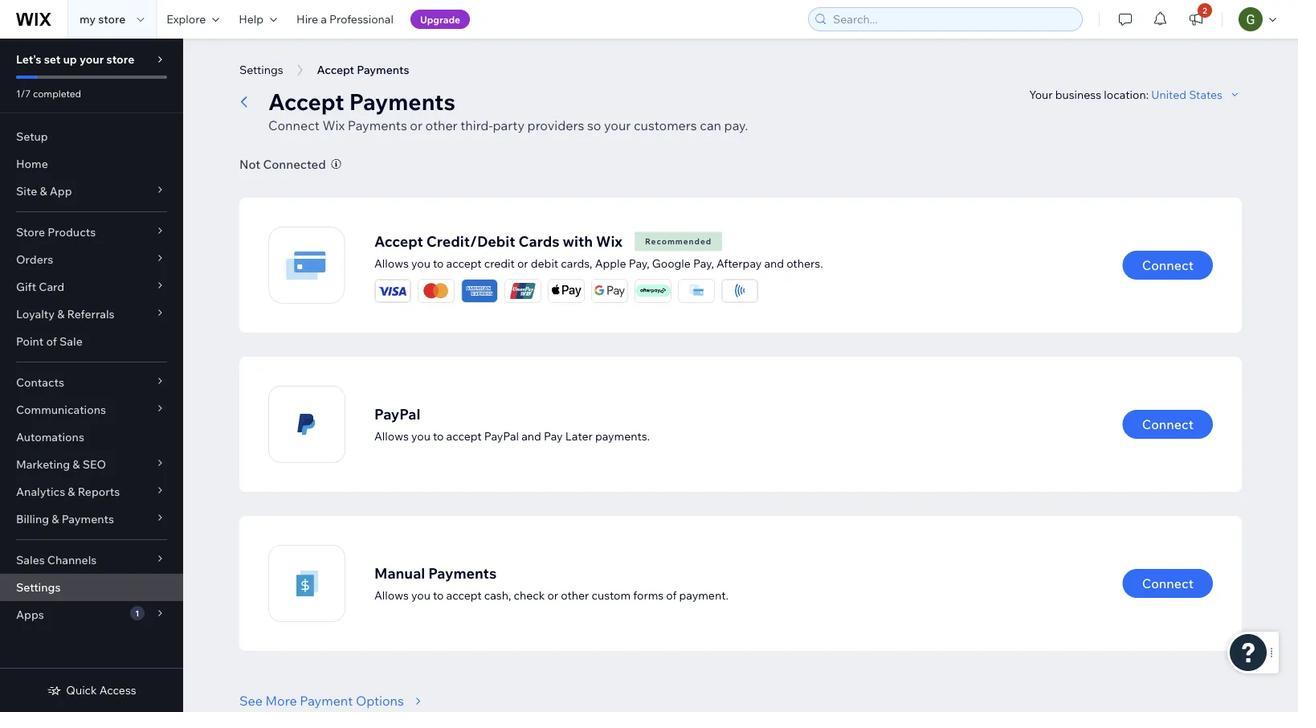 Task type: vqa. For each thing, say whether or not it's contained in the screenshot.
middle you
yes



Task type: describe. For each thing, give the bounding box(es) containing it.
setup link
[[0, 123, 183, 150]]

sales channels
[[16, 553, 97, 567]]

connect button for paypal
[[1123, 410, 1213, 439]]

manual payments allows you to accept cash, check or other custom forms of payment.
[[374, 564, 729, 602]]

party
[[493, 117, 525, 133]]

see more payment options button
[[239, 691, 428, 710]]

to inside paypal allows you to accept paypal and pay later payments.
[[433, 429, 444, 443]]

wix inside accept payments connect wix payments or other third-party providers so your customers can pay.
[[323, 117, 345, 133]]

completed
[[33, 87, 81, 99]]

providers
[[528, 117, 585, 133]]

quick access
[[66, 683, 136, 697]]

1/7 completed
[[16, 87, 81, 99]]

of inside manual payments allows you to accept cash, check or other custom forms of payment.
[[666, 588, 677, 602]]

apps
[[16, 608, 44, 622]]

connected
[[263, 156, 326, 172]]

products
[[48, 225, 96, 239]]

cards,
[[561, 256, 593, 270]]

or for payments
[[410, 117, 423, 133]]

accept credit/debit cards with wix
[[374, 232, 623, 250]]

or inside manual payments allows you to accept cash, check or other custom forms of payment.
[[548, 588, 559, 602]]

settings link
[[0, 574, 183, 601]]

hire a professional link
[[287, 0, 403, 39]]

2 , from the left
[[712, 256, 714, 270]]

google pay image
[[592, 279, 628, 302]]

afterpay
[[717, 256, 762, 270]]

orders button
[[0, 246, 183, 273]]

access
[[99, 683, 136, 697]]

payment
[[300, 693, 353, 709]]

analytics & reports
[[16, 485, 120, 499]]

custom
[[592, 588, 631, 602]]

1 you from the top
[[411, 256, 431, 270]]

1 to from the top
[[433, 256, 444, 270]]

options
[[356, 693, 404, 709]]

other inside accept payments connect wix payments or other third-party providers so your customers can pay.
[[426, 117, 458, 133]]

not
[[239, 156, 260, 172]]

states
[[1189, 87, 1223, 101]]

home
[[16, 157, 48, 171]]

upgrade
[[420, 13, 461, 25]]

accept payments connect wix payments or other third-party providers so your customers can pay.
[[268, 87, 748, 133]]

see more payment options
[[239, 693, 404, 709]]

1/7
[[16, 87, 31, 99]]

your inside accept payments connect wix payments or other third-party providers so your customers can pay.
[[604, 117, 631, 133]]

your business location:
[[1030, 87, 1152, 101]]

channels
[[47, 553, 97, 567]]

paypal allows you to accept paypal and pay later payments.
[[374, 405, 650, 443]]

others.
[[787, 256, 823, 270]]

to inside manual payments allows you to accept cash, check or other custom forms of payment.
[[433, 588, 444, 602]]

automations link
[[0, 424, 183, 451]]

and inside paypal allows you to accept paypal and pay later payments.
[[522, 429, 542, 443]]

pay inside paypal allows you to accept paypal and pay later payments.
[[544, 429, 563, 443]]

communications
[[16, 403, 106, 417]]

accept inside manual payments allows you to accept cash, check or other custom forms of payment.
[[446, 588, 482, 602]]

seo
[[83, 457, 106, 471]]

so
[[587, 117, 601, 133]]

orders
[[16, 252, 53, 266]]

gift card
[[16, 280, 64, 294]]

recommended
[[645, 236, 712, 246]]

connect for allows you to accept credit or debit cards,
[[1142, 257, 1194, 273]]

accept for payments
[[268, 87, 344, 115]]

tap to pay on mobile image
[[722, 279, 758, 302]]

help button
[[229, 0, 287, 39]]

debit
[[531, 256, 559, 270]]

allows you to accept credit or debit cards, apple pay , google pay , afterpay and others.
[[374, 256, 823, 270]]

setup
[[16, 129, 48, 143]]

0 horizontal spatial paypal
[[374, 405, 421, 423]]

contacts button
[[0, 369, 183, 396]]

1 horizontal spatial pay
[[629, 256, 647, 270]]

1 horizontal spatial wix
[[596, 232, 623, 250]]

1 , from the left
[[647, 256, 650, 270]]

connect inside accept payments connect wix payments or other third-party providers so your customers can pay.
[[268, 117, 320, 133]]

explore
[[167, 12, 206, 26]]

credit/debit
[[427, 232, 515, 250]]

point of sale link
[[0, 328, 183, 355]]

see
[[239, 693, 263, 709]]

more
[[266, 693, 297, 709]]

Search... field
[[829, 8, 1078, 31]]

1 connect button from the top
[[1123, 251, 1213, 280]]

loyalty & referrals
[[16, 307, 115, 321]]

1 horizontal spatial paypal
[[484, 429, 519, 443]]

you inside manual payments allows you to accept cash, check or other custom forms of payment.
[[411, 588, 431, 602]]

apple
[[595, 256, 626, 270]]

1 accept from the top
[[446, 256, 482, 270]]

contacts
[[16, 375, 64, 389]]

marketing & seo button
[[0, 451, 183, 478]]

app
[[50, 184, 72, 198]]

connect for allows you to accept paypal and pay later payments.
[[1142, 416, 1194, 432]]

reports
[[78, 485, 120, 499]]

hire a professional
[[297, 12, 394, 26]]

allows inside paypal allows you to accept paypal and pay later payments.
[[374, 429, 409, 443]]

with
[[563, 232, 593, 250]]

forms
[[633, 588, 664, 602]]

2 button
[[1179, 0, 1214, 39]]

united
[[1152, 87, 1187, 101]]

google
[[652, 256, 691, 270]]



Task type: locate. For each thing, give the bounding box(es) containing it.
1 horizontal spatial settings
[[239, 63, 283, 77]]

settings for settings button
[[239, 63, 283, 77]]

0 horizontal spatial wix
[[323, 117, 345, 133]]

you
[[411, 256, 431, 270], [411, 429, 431, 443], [411, 588, 431, 602]]

1 horizontal spatial accept
[[374, 232, 423, 250]]

you inside paypal allows you to accept paypal and pay later payments.
[[411, 429, 431, 443]]

2 vertical spatial connect button
[[1123, 569, 1213, 598]]

0 vertical spatial of
[[46, 334, 57, 348]]

or left third-
[[410, 117, 423, 133]]

& for loyalty
[[57, 307, 65, 321]]

or
[[410, 117, 423, 133], [517, 256, 528, 270], [548, 588, 559, 602]]

1 vertical spatial and
[[522, 429, 542, 443]]

settings for settings link
[[16, 580, 61, 594]]

1 vertical spatial other
[[561, 588, 589, 602]]

0 vertical spatial settings
[[239, 63, 283, 77]]

1 horizontal spatial and
[[765, 256, 784, 270]]

1 horizontal spatial of
[[666, 588, 677, 602]]

0 vertical spatial and
[[765, 256, 784, 270]]

,
[[647, 256, 650, 270], [712, 256, 714, 270]]

0 vertical spatial to
[[433, 256, 444, 270]]

2 horizontal spatial or
[[548, 588, 559, 602]]

1 vertical spatial to
[[433, 429, 444, 443]]

payment.
[[680, 588, 729, 602]]

business
[[1056, 87, 1102, 101]]

2 to from the top
[[433, 429, 444, 443]]

& left seo
[[73, 457, 80, 471]]

settings down sales
[[16, 580, 61, 594]]

help
[[239, 12, 264, 26]]

& for site
[[40, 184, 47, 198]]

1 vertical spatial paypal
[[484, 429, 519, 443]]

2 connect button from the top
[[1123, 410, 1213, 439]]

amex image
[[462, 279, 497, 302]]

& right loyalty
[[57, 307, 65, 321]]

paypal
[[374, 405, 421, 423], [484, 429, 519, 443]]

loyalty & referrals button
[[0, 301, 183, 328]]

1 horizontal spatial other
[[561, 588, 589, 602]]

analytics
[[16, 485, 65, 499]]

1 vertical spatial of
[[666, 588, 677, 602]]

0 vertical spatial wix
[[323, 117, 345, 133]]

1 horizontal spatial ,
[[712, 256, 714, 270]]

& left reports
[[68, 485, 75, 499]]

automations
[[16, 430, 84, 444]]

of right forms
[[666, 588, 677, 602]]

payments inside manual payments allows you to accept cash, check or other custom forms of payment.
[[429, 564, 497, 582]]

professional
[[330, 12, 394, 26]]

and left others.
[[765, 256, 784, 270]]

payments inside billing & payments popup button
[[62, 512, 114, 526]]

store inside "sidebar" element
[[106, 52, 135, 66]]

united states
[[1152, 87, 1223, 101]]

payments
[[349, 87, 456, 115], [348, 117, 407, 133], [62, 512, 114, 526], [429, 564, 497, 582]]

connect
[[268, 117, 320, 133], [1142, 257, 1194, 273], [1142, 416, 1194, 432], [1142, 575, 1194, 591]]

store
[[16, 225, 45, 239]]

gift card button
[[0, 273, 183, 301]]

settings button
[[231, 58, 291, 82]]

or for you
[[517, 256, 528, 270]]

& inside "popup button"
[[73, 457, 80, 471]]

& right billing
[[52, 512, 59, 526]]

communications button
[[0, 396, 183, 424]]

customers
[[634, 117, 697, 133]]

1 vertical spatial wix
[[596, 232, 623, 250]]

0 vertical spatial your
[[80, 52, 104, 66]]

1 allows from the top
[[374, 256, 409, 270]]

3 you from the top
[[411, 588, 431, 602]]

0 horizontal spatial accept
[[268, 87, 344, 115]]

& for marketing
[[73, 457, 80, 471]]

marketing & seo
[[16, 457, 106, 471]]

2 vertical spatial to
[[433, 588, 444, 602]]

of left sale
[[46, 334, 57, 348]]

1 vertical spatial your
[[604, 117, 631, 133]]

your right so
[[604, 117, 631, 133]]

loyalty
[[16, 307, 55, 321]]

sales channels button
[[0, 546, 183, 574]]

0 vertical spatial you
[[411, 256, 431, 270]]

sale
[[59, 334, 83, 348]]

1
[[135, 608, 139, 618]]

wix
[[323, 117, 345, 133], [596, 232, 623, 250]]

not connected
[[239, 156, 326, 172]]

wix up apple
[[596, 232, 623, 250]]

3 allows from the top
[[374, 588, 409, 602]]

1 vertical spatial allows
[[374, 429, 409, 443]]

0 vertical spatial store
[[98, 12, 126, 26]]

location:
[[1104, 87, 1149, 101]]

connect for allows you to accept cash, check or other custom forms of payment.
[[1142, 575, 1194, 591]]

billing & payments button
[[0, 505, 183, 533]]

& for billing
[[52, 512, 59, 526]]

0 vertical spatial connect button
[[1123, 251, 1213, 280]]

, left afterpay at the top right of page
[[712, 256, 714, 270]]

1 horizontal spatial or
[[517, 256, 528, 270]]

settings
[[239, 63, 283, 77], [16, 580, 61, 594]]

mastercard image
[[419, 279, 454, 302]]

other
[[426, 117, 458, 133], [561, 588, 589, 602]]

your right up
[[80, 52, 104, 66]]

card
[[39, 280, 64, 294]]

let's
[[16, 52, 41, 66]]

other left custom
[[561, 588, 589, 602]]

pay right apple
[[629, 256, 647, 270]]

analytics & reports button
[[0, 478, 183, 505]]

allows inside manual payments allows you to accept cash, check or other custom forms of payment.
[[374, 588, 409, 602]]

0 vertical spatial paypal
[[374, 405, 421, 423]]

site & app
[[16, 184, 72, 198]]

accept down settings button
[[268, 87, 344, 115]]

& inside dropdown button
[[68, 485, 75, 499]]

cards
[[519, 232, 560, 250]]

sidebar element
[[0, 39, 183, 712]]

2 horizontal spatial pay
[[694, 256, 712, 270]]

can
[[700, 117, 722, 133]]

accept
[[268, 87, 344, 115], [374, 232, 423, 250]]

check
[[514, 588, 545, 602]]

pay.
[[725, 117, 748, 133]]

1 vertical spatial connect button
[[1123, 410, 1213, 439]]

1 vertical spatial accept
[[374, 232, 423, 250]]

quick access button
[[47, 683, 136, 698]]

cash,
[[484, 588, 511, 602]]

or inside accept payments connect wix payments or other third-party providers so your customers can pay.
[[410, 117, 423, 133]]

pay left later at bottom left
[[544, 429, 563, 443]]

apple pay image
[[549, 279, 584, 302]]

3 connect button from the top
[[1123, 569, 1213, 598]]

1 vertical spatial or
[[517, 256, 528, 270]]

referrals
[[67, 307, 115, 321]]

site
[[16, 184, 37, 198]]

0 horizontal spatial and
[[522, 429, 542, 443]]

2 vertical spatial you
[[411, 588, 431, 602]]

up
[[63, 52, 77, 66]]

2 accept from the top
[[446, 429, 482, 443]]

site & app button
[[0, 178, 183, 205]]

2 vertical spatial or
[[548, 588, 559, 602]]

chinaunionpay image
[[505, 279, 541, 302]]

other inside manual payments allows you to accept cash, check or other custom forms of payment.
[[561, 588, 589, 602]]

store down my store
[[106, 52, 135, 66]]

of inside "sidebar" element
[[46, 334, 57, 348]]

allows
[[374, 256, 409, 270], [374, 429, 409, 443], [374, 588, 409, 602]]

hire
[[297, 12, 318, 26]]

connect button for manual payments
[[1123, 569, 1213, 598]]

visa image
[[375, 279, 411, 302]]

, left the google
[[647, 256, 650, 270]]

2 allows from the top
[[374, 429, 409, 443]]

payments.
[[595, 429, 650, 443]]

and
[[765, 256, 784, 270], [522, 429, 542, 443]]

1 vertical spatial store
[[106, 52, 135, 66]]

0 horizontal spatial settings
[[16, 580, 61, 594]]

0 horizontal spatial or
[[410, 117, 423, 133]]

third-
[[461, 117, 493, 133]]

accept for credit/debit
[[374, 232, 423, 250]]

2 vertical spatial allows
[[374, 588, 409, 602]]

your
[[80, 52, 104, 66], [604, 117, 631, 133]]

wix up connected on the left
[[323, 117, 345, 133]]

1 vertical spatial you
[[411, 429, 431, 443]]

settings inside button
[[239, 63, 283, 77]]

store products
[[16, 225, 96, 239]]

0 vertical spatial allows
[[374, 256, 409, 270]]

0 horizontal spatial of
[[46, 334, 57, 348]]

1 vertical spatial settings
[[16, 580, 61, 594]]

accept up visa image
[[374, 232, 423, 250]]

0 vertical spatial other
[[426, 117, 458, 133]]

your
[[1030, 87, 1053, 101]]

pay up wix point of sale icon
[[694, 256, 712, 270]]

2 you from the top
[[411, 429, 431, 443]]

store products button
[[0, 219, 183, 246]]

point
[[16, 334, 44, 348]]

marketing
[[16, 457, 70, 471]]

settings down help button
[[239, 63, 283, 77]]

quick
[[66, 683, 97, 697]]

store
[[98, 12, 126, 26], [106, 52, 135, 66]]

other left third-
[[426, 117, 458, 133]]

your inside "sidebar" element
[[80, 52, 104, 66]]

credit
[[484, 256, 515, 270]]

sales
[[16, 553, 45, 567]]

0 horizontal spatial pay
[[544, 429, 563, 443]]

0 vertical spatial accept
[[446, 256, 482, 270]]

accept inside paypal allows you to accept paypal and pay later payments.
[[446, 429, 482, 443]]

0 horizontal spatial your
[[80, 52, 104, 66]]

billing
[[16, 512, 49, 526]]

store right my
[[98, 12, 126, 26]]

1 vertical spatial accept
[[446, 429, 482, 443]]

2 vertical spatial accept
[[446, 588, 482, 602]]

3 to from the top
[[433, 588, 444, 602]]

3 accept from the top
[[446, 588, 482, 602]]

0 vertical spatial accept
[[268, 87, 344, 115]]

settings inside "sidebar" element
[[16, 580, 61, 594]]

accept inside accept payments connect wix payments or other third-party providers so your customers can pay.
[[268, 87, 344, 115]]

1 horizontal spatial your
[[604, 117, 631, 133]]

0 horizontal spatial other
[[426, 117, 458, 133]]

point of sale
[[16, 334, 83, 348]]

0 vertical spatial or
[[410, 117, 423, 133]]

later
[[566, 429, 593, 443]]

united states button
[[1152, 87, 1242, 102]]

and left later at bottom left
[[522, 429, 542, 443]]

& right site
[[40, 184, 47, 198]]

or left the debit
[[517, 256, 528, 270]]

& for analytics
[[68, 485, 75, 499]]

or right check
[[548, 588, 559, 602]]

0 horizontal spatial ,
[[647, 256, 650, 270]]

wix point of sale image
[[685, 279, 708, 302]]

afterpay image
[[636, 285, 671, 297]]

my
[[80, 12, 96, 26]]



